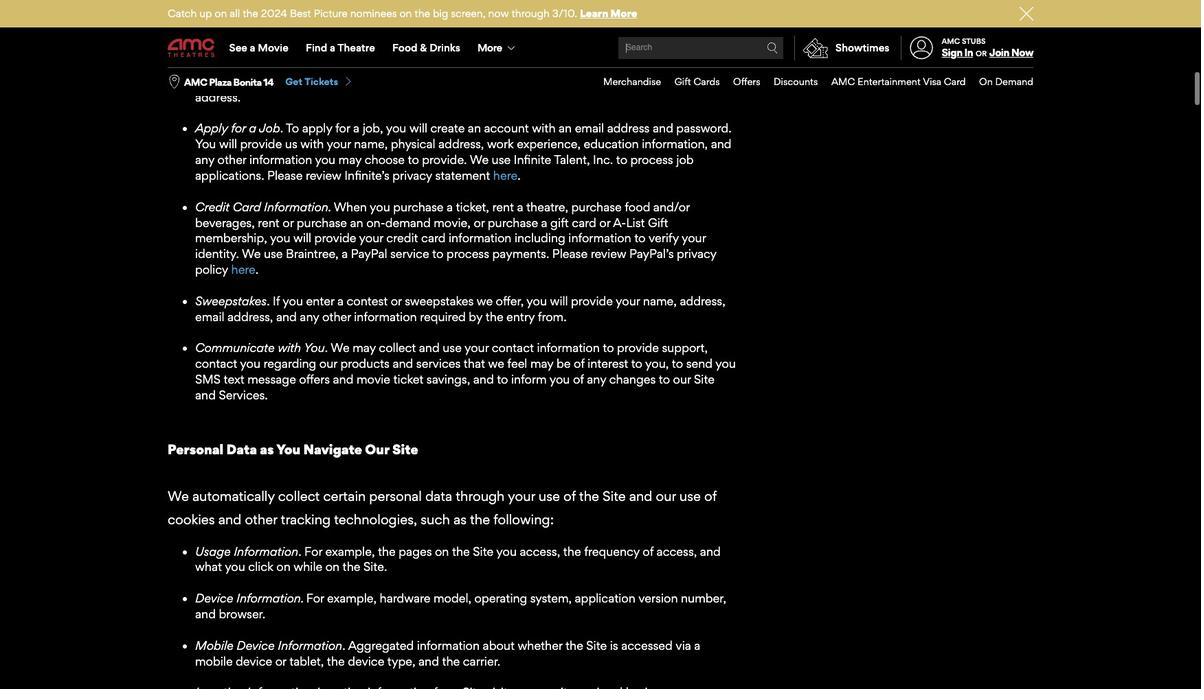 Task type: describe. For each thing, give the bounding box(es) containing it.
request
[[315, 74, 356, 89]]

0 vertical spatial our
[[319, 357, 337, 371]]

or down credit card information.
[[283, 215, 294, 230]]

you down following:
[[496, 545, 517, 559]]

from.
[[538, 310, 567, 324]]

big
[[433, 7, 448, 20]]

to up changes
[[631, 357, 642, 371]]

email inside . to request a refund, you will provide us with your order number and email address.
[[670, 74, 700, 89]]

information down a-
[[568, 231, 631, 246]]

1 horizontal spatial contact
[[492, 341, 534, 355]]

address
[[607, 121, 650, 136]]

sweepstakes
[[405, 294, 474, 308]]

our inside we automatically collect certain personal data through your use of the site and our use of cookies and other tracking technologies, such as the following:
[[656, 489, 676, 505]]

0 vertical spatial more
[[611, 7, 637, 20]]

will left create
[[409, 121, 427, 136]]

here link for with
[[493, 168, 518, 183]]

mobile
[[195, 639, 233, 653]]

amc for visa
[[831, 76, 855, 87]]

the up the frequency
[[579, 489, 599, 505]]

apply for a job
[[195, 121, 280, 136]]

a inside . if you enter a contest or sweepstakes we offer, you will provide your name, address, email address, and any other information required by the entry from.
[[337, 294, 344, 308]]

we inside . we may collect and use your contact information to provide support, contact you regarding our products and services that we feel may be of interest to you, to send you sms text message offers and movie ticket savings, and to inform you of any changes to our site and services.
[[331, 341, 350, 355]]

to for request
[[299, 74, 312, 89]]

data
[[226, 442, 257, 458]]

following:
[[493, 512, 554, 529]]

to up interest
[[603, 341, 614, 355]]

amc for bonita
[[184, 76, 207, 88]]

stubs
[[962, 36, 986, 46]]

gift inside when you purchase a ticket, rent a theatre, purchase food and/or beverages, rent or purchase an on-demand movie, or purchase a gift card or a-list gift membership, you will provide your credit card information including information to verify your identity. we use braintree, a paypal service to process payments. please review paypal's privacy policy
[[648, 215, 668, 230]]

3/10.
[[552, 7, 577, 20]]

your up the paypal
[[359, 231, 383, 246]]

visa
[[923, 76, 941, 87]]

on right click
[[276, 560, 291, 575]]

please inside when you purchase a ticket, rent a theatre, purchase food and/or beverages, rent or purchase an on-demand movie, or purchase a gift card or a-list gift membership, you will provide your credit card information including information to verify your identity. we use braintree, a paypal service to process payments. please review paypal's privacy policy
[[552, 247, 588, 261]]

information inside . to apply for a job, you will create an account with an email address and password. you will provide us with your name, physical address, work experience, education information, and any other information you may choose to provide. we use infinite talent, inc. to process job applications. please review infinite's privacy statement
[[249, 153, 312, 167]]

menu containing merchandise
[[590, 68, 1033, 96]]

you down apply
[[315, 153, 335, 167]]

get tickets
[[285, 76, 338, 87]]

while
[[294, 560, 322, 575]]

with inside . to request a refund, you will provide us with your order number and email address.
[[515, 74, 539, 89]]

to right choose
[[408, 153, 419, 167]]

the left the frequency
[[563, 545, 581, 559]]

the left carrier.
[[442, 654, 460, 669]]

will down the apply for a job
[[219, 137, 237, 151]]

contest
[[347, 294, 388, 308]]

a left job
[[249, 121, 256, 136]]

amc for sign
[[942, 36, 960, 46]]

on demand
[[979, 76, 1033, 87]]

provide inside . if you enter a contest or sweepstakes we offer, you will provide your name, address, email address, and any other information required by the entry from.
[[571, 294, 613, 308]]

0 vertical spatial information.
[[264, 200, 331, 214]]

purchase down when in the top left of the page
[[297, 215, 347, 230]]

here for create
[[493, 168, 518, 183]]

see a movie
[[229, 41, 288, 54]]

information down movie,
[[449, 231, 511, 246]]

and inside . aggregated information about whether the site is accessed via a mobile device or tablet, the device type, and the carrier.
[[418, 654, 439, 669]]

on left all
[[215, 7, 227, 20]]

any inside . if you enter a contest or sweepstakes we offer, you will provide your name, address, email address, and any other information required by the entry from.
[[300, 310, 319, 324]]

a left theatre,
[[517, 200, 523, 214]]

or left a-
[[599, 215, 610, 230]]

account inside . to register a corporate account to purchase gift cards, you will provide us with your name, email address, and physical address. we use blackhawk network holdings, inc. to sell these gift cards. please review blackhawk's privacy notice
[[434, 11, 479, 26]]

to for register
[[308, 11, 321, 26]]

1 device from the left
[[236, 654, 272, 669]]

1 for from the left
[[231, 121, 246, 136]]

email inside . to register a corporate account to purchase gift cards, you will provide us with your name, email address, and physical address. we use blackhawk network holdings, inc. to sell these gift cards. please review blackhawk's privacy notice
[[259, 27, 289, 42]]

and up the frequency
[[629, 489, 652, 505]]

sell
[[708, 27, 726, 42]]

please inside . to register a corporate account to purchase gift cards, you will provide us with your name, email address, and physical address. we use blackhawk network holdings, inc. to sell these gift cards. please review blackhawk's privacy notice
[[285, 43, 321, 57]]

privacy inside . to register a corporate account to purchase gift cards, you will provide us with your name, email address, and physical address. we use blackhawk network holdings, inc. to sell these gift cards. please review blackhawk's privacy notice
[[432, 43, 472, 57]]

of inside . for example, the pages on the site you access, the frequency of access, and what you click on while on the site.
[[643, 545, 654, 559]]

amc stubs sign in or join now
[[942, 36, 1033, 59]]

a right 'see' on the top left of the page
[[250, 41, 255, 54]]

your inside . we may collect and use your contact information to provide support, contact you regarding our products and services that we feel may be of interest to you, to send you sms text message offers and movie ticket savings, and to inform you of any changes to our site and services.
[[464, 341, 489, 355]]

usage
[[195, 545, 231, 559]]

offer,
[[496, 294, 524, 308]]

carrier.
[[463, 654, 500, 669]]

and down "products"
[[333, 372, 353, 387]]

credit
[[195, 200, 230, 214]]

0 vertical spatial card
[[944, 76, 966, 87]]

your inside . to request a refund, you will provide us with your order number and email address.
[[542, 74, 566, 89]]

job
[[676, 153, 694, 167]]

. aggregated information about whether the site is accessed via a mobile device or tablet, the device type, and the carrier.
[[195, 639, 700, 669]]

to down support,
[[672, 357, 683, 371]]

process inside . to apply for a job, you will create an account with an email address and password. you will provide us with your name, physical address, work experience, education information, and any other information you may choose to provide. we use infinite talent, inc. to process job applications. please review infinite's privacy statement
[[630, 153, 673, 167]]

0 vertical spatial rent
[[492, 200, 514, 214]]

we inside we automatically collect certain personal data through your use of the site and our use of cookies and other tracking technologies, such as the following:
[[168, 489, 189, 505]]

more button
[[469, 29, 526, 67]]

the left following:
[[470, 512, 490, 529]]

review inside when you purchase a ticket, rent a theatre, purchase food and/or beverages, rent or purchase an on-demand movie, or purchase a gift card or a-list gift membership, you will provide your credit card information including information to verify your identity. we use braintree, a paypal service to process payments. please review paypal's privacy policy
[[591, 247, 626, 261]]

and inside for example, hardware model, operating system, application version number, and browser.
[[195, 607, 216, 622]]

including
[[515, 231, 565, 246]]

to up more button
[[482, 11, 493, 26]]

provide inside . to register a corporate account to purchase gift cards, you will provide us with your name, email address, and physical address. we use blackhawk network holdings, inc. to sell these gift cards. please review blackhawk's privacy notice
[[652, 11, 693, 26]]

refund
[[254, 74, 293, 89]]

operating
[[474, 592, 527, 606]]

find a theatre link
[[297, 29, 384, 67]]

. down the infinite
[[518, 168, 521, 183]]

2 device from the left
[[348, 654, 384, 669]]

provide.
[[422, 153, 467, 167]]

best
[[290, 7, 311, 20]]

any inside . we may collect and use your contact information to provide support, contact you regarding our products and services that we feel may be of interest to you, to send you sms text message offers and movie ticket savings, and to inform you of any changes to our site and services.
[[587, 372, 606, 387]]

2 access, from the left
[[657, 545, 697, 559]]

you up on-
[[370, 200, 390, 214]]

enter
[[306, 294, 334, 308]]

address, up support,
[[680, 294, 725, 308]]

a inside . to register a corporate account to purchase gift cards, you will provide us with your name, email address, and physical address. we use blackhawk network holdings, inc. to sell these gift cards. please review blackhawk's privacy notice
[[368, 11, 375, 26]]

we inside . to apply for a job, you will create an account with an email address and password. you will provide us with your name, physical address, work experience, education information, and any other information you may choose to provide. we use infinite talent, inc. to process job applications. please review infinite's privacy statement
[[470, 153, 489, 167]]

. down membership,
[[255, 263, 259, 277]]

in
[[964, 46, 973, 59]]

the left big
[[415, 7, 430, 20]]

to down feel
[[497, 372, 508, 387]]

will inside . if you enter a contest or sweepstakes we offer, you will provide your name, address, email address, and any other information required by the entry from.
[[550, 294, 568, 308]]

collect inside . we may collect and use your contact information to provide support, contact you regarding our products and services that we feel may be of interest to you, to send you sms text message offers and movie ticket savings, and to inform you of any changes to our site and services.
[[379, 341, 416, 355]]

site inside . for example, the pages on the site you access, the frequency of access, and what you click on while on the site.
[[473, 545, 494, 559]]

1 vertical spatial gift
[[228, 43, 246, 57]]

number
[[601, 74, 644, 89]]

and inside . for example, the pages on the site you access, the frequency of access, and what you click on while on the site.
[[700, 545, 721, 559]]

a down theatre,
[[541, 215, 547, 230]]

join
[[989, 46, 1009, 59]]

through inside we automatically collect certain personal data through your use of the site and our use of cookies and other tracking technologies, such as the following:
[[456, 489, 505, 505]]

apply
[[302, 121, 332, 136]]

address, down sweepstakes
[[227, 310, 273, 324]]

example, inside . for example, the pages on the site you access, the frequency of access, and what you click on while on the site.
[[325, 545, 375, 559]]

to up search the amc website text field
[[694, 27, 705, 42]]

provide inside . we may collect and use your contact information to provide support, contact you regarding our products and services that we feel may be of interest to you, to send you sms text message offers and movie ticket savings, and to inform you of any changes to our site and services.
[[617, 341, 659, 355]]

create
[[430, 121, 465, 136]]

amc plaza bonita 14 button
[[184, 75, 274, 89]]

here for purchase
[[231, 263, 255, 277]]

site right the our
[[392, 442, 418, 458]]

now
[[1011, 46, 1033, 59]]

account inside . to apply for a job, you will create an account with an email address and password. you will provide us with your name, physical address, work experience, education information, and any other information you may choose to provide. we use infinite talent, inc. to process job applications. please review infinite's privacy statement
[[484, 121, 529, 136]]

0 vertical spatial here
[[512, 43, 537, 57]]

physical inside . to apply for a job, you will create an account with an email address and password. you will provide us with your name, physical address, work experience, education information, and any other information you may choose to provide. we use infinite talent, inc. to process job applications. please review infinite's privacy statement
[[391, 137, 435, 151]]

with up experience,
[[532, 121, 556, 136]]

you inside . to request a refund, you will provide us with your order number and email address.
[[411, 74, 431, 89]]

and down the sms
[[195, 388, 216, 403]]

and up ticket
[[393, 357, 413, 371]]

on
[[979, 76, 993, 87]]

your inside . to register a corporate account to purchase gift cards, you will provide us with your name, email address, and physical address. we use blackhawk network holdings, inc. to sell these gift cards. please review blackhawk's privacy notice
[[195, 27, 219, 42]]

and inside . to register a corporate account to purchase gift cards, you will provide us with your name, email address, and physical address. we use blackhawk network holdings, inc. to sell these gift cards. please review blackhawk's privacy notice
[[340, 27, 361, 42]]

movie
[[357, 372, 390, 387]]

physical inside . to register a corporate account to purchase gift cards, you will provide us with your name, email address, and physical address. we use blackhawk network holdings, inc. to sell these gift cards. please review blackhawk's privacy notice
[[364, 27, 408, 42]]

nominees
[[350, 7, 397, 20]]

information inside . aggregated information about whether the site is accessed via a mobile device or tablet, the device type, and the carrier.
[[417, 639, 480, 653]]

and down that
[[473, 372, 494, 387]]

use inside . to apply for a job, you will create an account with an email address and password. you will provide us with your name, physical address, work experience, education information, and any other information you may choose to provide. we use infinite talent, inc. to process job applications. please review infinite's privacy statement
[[492, 153, 511, 167]]

showtimes
[[836, 41, 889, 54]]

such
[[421, 512, 450, 529]]

the right all
[[243, 7, 258, 20]]

and up information,
[[653, 121, 673, 136]]

purchase up demand
[[393, 200, 444, 214]]

1 vertical spatial card
[[233, 200, 261, 214]]

amc entertainment visa card link
[[818, 68, 966, 96]]

with up regarding
[[278, 341, 301, 355]]

purchase up a-
[[571, 200, 622, 214]]

savings,
[[427, 372, 470, 387]]

aggregated
[[348, 639, 414, 653]]

refund,
[[369, 74, 408, 89]]

to down list
[[634, 231, 646, 246]]

credit card information.
[[195, 200, 334, 214]]

products
[[340, 357, 390, 371]]

a right find
[[330, 41, 335, 54]]

the right whether
[[565, 639, 583, 653]]

you down be
[[550, 372, 570, 387]]

support,
[[662, 341, 708, 355]]

. for example,
[[298, 545, 301, 559]]

2 vertical spatial you
[[276, 442, 300, 458]]

password.
[[676, 121, 732, 136]]

a left the paypal
[[342, 247, 348, 261]]

submit search icon image
[[767, 43, 778, 54]]

frequency
[[584, 545, 640, 559]]

provide inside . to request a refund, you will provide us with your order number and email address.
[[455, 74, 497, 89]]

or inside . if you enter a contest or sweepstakes we offer, you will provide your name, address, email address, and any other information required by the entry from.
[[391, 294, 402, 308]]

process inside when you purchase a ticket, rent a theatre, purchase food and/or beverages, rent or purchase an on-demand movie, or purchase a gift card or a-list gift membership, you will provide your credit card information including information to verify your identity. we use braintree, a paypal service to process payments. please review paypal's privacy policy
[[447, 247, 489, 261]]

your right verify
[[682, 231, 706, 246]]

here . for identity.
[[231, 263, 259, 277]]

inc. inside . to apply for a job, you will create an account with an email address and password. you will provide us with your name, physical address, work experience, education information, and any other information you may choose to provide. we use infinite talent, inc. to process job applications. please review infinite's privacy statement
[[593, 153, 613, 167]]

movie,
[[434, 215, 471, 230]]

your inside . if you enter a contest or sweepstakes we offer, you will provide your name, address, email address, and any other information required by the entry from.
[[616, 294, 640, 308]]

2 horizontal spatial an
[[559, 121, 572, 136]]

we inside . we may collect and use your contact information to provide support, contact you regarding our products and services that we feel may be of interest to you, to send you sms text message offers and movie ticket savings, and to inform you of any changes to our site and services.
[[488, 357, 504, 371]]

send
[[686, 357, 713, 371]]

discounts
[[774, 76, 818, 87]]

a inside . aggregated information about whether the site is accessed via a mobile device or tablet, the device type, and the carrier.
[[694, 639, 700, 653]]

a left 14
[[243, 74, 251, 89]]

what
[[195, 560, 222, 575]]

address. inside . to register a corporate account to purchase gift cards, you will provide us with your name, email address, and physical address. we use blackhawk network holdings, inc. to sell these gift cards. please review blackhawk's privacy notice
[[411, 27, 457, 42]]

all
[[230, 7, 240, 20]]

1 access, from the left
[[520, 545, 560, 559]]

communicate with you
[[195, 341, 325, 355]]

14
[[263, 76, 274, 88]]

purchase up including
[[488, 215, 538, 230]]

and inside . to request a refund, you will provide us with your order number and email address.
[[647, 74, 667, 89]]

experience,
[[517, 137, 581, 151]]

food & drinks
[[392, 41, 460, 54]]

1 horizontal spatial an
[[468, 121, 481, 136]]

review inside . to apply for a job, you will create an account with an email address and password. you will provide us with your name, physical address, work experience, education information, and any other information you may choose to provide. we use infinite talent, inc. to process job applications. please review infinite's privacy statement
[[306, 168, 341, 183]]

and inside . if you enter a contest or sweepstakes we offer, you will provide your name, address, email address, and any other information required by the entry from.
[[276, 310, 297, 324]]

use inside . we may collect and use your contact information to provide support, contact you regarding our products and services that we feel may be of interest to you, to send you sms text message offers and movie ticket savings, and to inform you of any changes to our site and services.
[[443, 341, 462, 355]]

be
[[557, 357, 571, 371]]

to down you,
[[659, 372, 670, 387]]

. for apply
[[280, 121, 283, 136]]

sign in button
[[942, 46, 973, 59]]

to right service
[[432, 247, 443, 261]]

1 vertical spatial information.
[[236, 592, 303, 606]]

catch up on all the 2024 best picture nominees on the big screen, now through 3/10. learn more
[[168, 7, 637, 20]]

. if you enter a contest or sweepstakes we offer, you will provide your name, address, email address, and any other information required by the entry from.
[[195, 294, 725, 324]]

and/or
[[653, 200, 690, 214]]

any inside . to apply for a job, you will create an account with an email address and password. you will provide us with your name, physical address, work experience, education information, and any other information you may choose to provide. we use infinite talent, inc. to process job applications. please review infinite's privacy statement
[[195, 153, 214, 167]]

the left site.
[[343, 560, 360, 575]]

will inside . to request a refund, you will provide us with your order number and email address.
[[434, 74, 452, 89]]

personal
[[168, 442, 223, 458]]

gift cards link
[[661, 68, 720, 96]]

a inside . to request a refund, you will provide us with your order number and email address.
[[360, 74, 366, 89]]

site inside . we may collect and use your contact information to provide support, contact you regarding our products and services that we feel may be of interest to you, to send you sms text message offers and movie ticket savings, and to inform you of any changes to our site and services.
[[694, 372, 715, 387]]

automatically
[[192, 489, 275, 505]]

accessed
[[621, 639, 673, 653]]

to for apply
[[286, 121, 299, 136]]

name, inside . to apply for a job, you will create an account with an email address and password. you will provide us with your name, physical address, work experience, education information, and any other information you may choose to provide. we use infinite talent, inc. to process job applications. please review infinite's privacy statement
[[354, 137, 388, 151]]

tablet,
[[289, 654, 324, 669]]

may inside . to apply for a job, you will create an account with an email address and password. you will provide us with your name, physical address, work experience, education information, and any other information you may choose to provide. we use infinite talent, inc. to process job applications. please review infinite's privacy statement
[[338, 153, 362, 167]]

the inside . if you enter a contest or sweepstakes we offer, you will provide your name, address, email address, and any other information required by the entry from.
[[486, 310, 503, 324]]

communicate
[[195, 341, 275, 355]]

please inside . to apply for a job, you will create an account with an email address and password. you will provide us with your name, physical address, work experience, education information, and any other information you may choose to provide. we use infinite talent, inc. to process job applications. please review infinite's privacy statement
[[267, 168, 303, 183]]

on right pages
[[435, 545, 449, 559]]

and down automatically
[[218, 512, 241, 529]]

see a movie link
[[221, 29, 297, 67]]

you right job,
[[386, 121, 406, 136]]

you down communicate with you
[[240, 357, 260, 371]]

you down usage information
[[225, 560, 245, 575]]

on right while
[[325, 560, 340, 575]]

more inside button
[[478, 41, 502, 54]]

now
[[488, 7, 509, 20]]

the up site.
[[378, 545, 396, 559]]



Task type: locate. For each thing, give the bounding box(es) containing it.
0 vertical spatial please
[[285, 43, 321, 57]]

1 vertical spatial any
[[300, 310, 319, 324]]

you down credit card information.
[[270, 231, 290, 246]]

. inside . aggregated information about whether the site is accessed via a mobile device or tablet, the device type, and the carrier.
[[342, 639, 345, 653]]

learn more link
[[580, 7, 637, 20]]

0 horizontal spatial more
[[478, 41, 502, 54]]

1 vertical spatial as
[[453, 512, 467, 529]]

search the AMC website text field
[[624, 43, 767, 53]]

0 vertical spatial account
[[434, 11, 479, 26]]

1 horizontal spatial amc
[[831, 76, 855, 87]]

0 vertical spatial privacy
[[432, 43, 472, 57]]

provide inside when you purchase a ticket, rent a theatre, purchase food and/or beverages, rent or purchase an on-demand movie, or purchase a gift card or a-list gift membership, you will provide your credit card information including information to verify your identity. we use braintree, a paypal service to process payments. please review paypal's privacy policy
[[314, 231, 356, 246]]

1 vertical spatial here link
[[493, 168, 518, 183]]

1 vertical spatial please
[[267, 168, 303, 183]]

. up offers
[[325, 341, 328, 355]]

review inside . to register a corporate account to purchase gift cards, you will provide us with your name, email address, and physical address. we use blackhawk network holdings, inc. to sell these gift cards. please review blackhawk's privacy notice
[[324, 43, 359, 57]]

to inside . to apply for a job, you will create an account with an email address and password. you will provide us with your name, physical address, work experience, education information, and any other information you may choose to provide. we use infinite talent, inc. to process job applications. please review infinite's privacy statement
[[286, 121, 299, 136]]

1 vertical spatial address.
[[195, 90, 241, 104]]

0 horizontal spatial you
[[195, 137, 216, 151]]

for inside . to apply for a job, you will create an account with an email address and password. you will provide us with your name, physical address, work experience, education information, and any other information you may choose to provide. we use infinite talent, inc. to process job applications. please review infinite's privacy statement
[[335, 121, 350, 136]]

. inside . we may collect and use your contact information to provide support, contact you regarding our products and services that we feel may be of interest to you, to send you sms text message offers and movie ticket savings, and to inform you of any changes to our site and services.
[[325, 341, 328, 355]]

with down more button
[[515, 74, 539, 89]]

screen,
[[451, 7, 486, 20]]

an down when in the top left of the page
[[350, 215, 363, 230]]

. inside . to apply for a job, you will create an account with an email address and password. you will provide us with your name, physical address, work experience, education information, and any other information you may choose to provide. we use infinite talent, inc. to process job applications. please review infinite's privacy statement
[[280, 121, 283, 136]]

1 vertical spatial our
[[673, 372, 691, 387]]

for up while
[[304, 545, 322, 559]]

0 horizontal spatial name,
[[222, 27, 256, 42]]

amc logo image
[[168, 39, 216, 57], [168, 39, 216, 57]]

2 vertical spatial review
[[591, 247, 626, 261]]

a right register on the top left of the page
[[368, 11, 375, 26]]

get tickets link
[[285, 76, 353, 88]]

policy
[[195, 263, 228, 277]]

menu containing more
[[168, 29, 1033, 67]]

infinite's
[[344, 168, 389, 183]]

drinks
[[430, 41, 460, 54]]

rent right ticket,
[[492, 200, 514, 214]]

list
[[626, 215, 645, 230]]

here . for infinite
[[493, 168, 521, 183]]

example, inside for example, hardware model, operating system, application version number, and browser.
[[327, 592, 377, 606]]

1 vertical spatial you
[[304, 341, 325, 355]]

infinite
[[514, 153, 551, 167]]

1 horizontal spatial device
[[348, 654, 384, 669]]

a up movie,
[[447, 200, 453, 214]]

gift right these
[[228, 43, 246, 57]]

card down movie,
[[421, 231, 446, 246]]

a
[[368, 11, 375, 26], [250, 41, 255, 54], [330, 41, 335, 54], [243, 74, 251, 89], [360, 74, 366, 89], [249, 121, 256, 136], [353, 121, 359, 136], [447, 200, 453, 214], [517, 200, 523, 214], [541, 215, 547, 230], [342, 247, 348, 261], [337, 294, 344, 308], [694, 639, 700, 653]]

provide up holdings,
[[652, 11, 693, 26]]

0 horizontal spatial card
[[233, 200, 261, 214]]

to
[[482, 11, 493, 26], [694, 27, 705, 42], [408, 153, 419, 167], [616, 153, 627, 167], [634, 231, 646, 246], [432, 247, 443, 261], [603, 341, 614, 355], [631, 357, 642, 371], [672, 357, 683, 371], [497, 372, 508, 387], [659, 372, 670, 387]]

us down more button
[[500, 74, 512, 89]]

0 vertical spatial example,
[[325, 545, 375, 559]]

or down mobile device information
[[275, 654, 286, 669]]

with inside . to register a corporate account to purchase gift cards, you will provide us with your name, email address, and physical address. we use blackhawk network holdings, inc. to sell these gift cards. please review blackhawk's privacy notice
[[712, 11, 735, 26]]

privacy inside . to apply for a job, you will create an account with an email address and password. you will provide us with your name, physical address, work experience, education information, and any other information you may choose to provide. we use infinite talent, inc. to process job applications. please review infinite's privacy statement
[[393, 168, 432, 183]]

0 vertical spatial physical
[[364, 27, 408, 42]]

for inside . for example, the pages on the site you access, the frequency of access, and what you click on while on the site.
[[304, 545, 322, 559]]

your inside we automatically collect certain personal data through your use of the site and our use of cookies and other tracking technologies, such as the following:
[[508, 489, 535, 505]]

0 horizontal spatial account
[[434, 11, 479, 26]]

1 vertical spatial menu
[[590, 68, 1033, 96]]

email up education
[[575, 121, 604, 136]]

offers link
[[720, 68, 760, 96]]

identity.
[[195, 247, 239, 261]]

here link down the 'identity.'
[[231, 263, 255, 277]]

more down the now
[[478, 41, 502, 54]]

entry
[[506, 310, 535, 324]]

1 horizontal spatial process
[[630, 153, 673, 167]]

1 vertical spatial here .
[[231, 263, 259, 277]]

1 vertical spatial physical
[[391, 137, 435, 151]]

you inside . to register a corporate account to purchase gift cards, you will provide us with your name, email address, and physical address. we use blackhawk network holdings, inc. to sell these gift cards. please review blackhawk's privacy notice
[[607, 11, 628, 26]]

0 horizontal spatial process
[[447, 247, 489, 261]]

2 horizontal spatial amc
[[942, 36, 960, 46]]

1 vertical spatial privacy
[[393, 168, 432, 183]]

we up statement
[[470, 153, 489, 167]]

1 horizontal spatial inc.
[[671, 27, 691, 42]]

to
[[308, 11, 321, 26], [299, 74, 312, 89], [286, 121, 299, 136]]

email inside . to apply for a job, you will create an account with an email address and password. you will provide us with your name, physical address, work experience, education information, and any other information you may choose to provide. we use infinite talent, inc. to process job applications. please review infinite's privacy statement
[[575, 121, 604, 136]]

privacy down choose
[[393, 168, 432, 183]]

your inside . to apply for a job, you will create an account with an email address and password. you will provide us with your name, physical address, work experience, education information, and any other information you may choose to provide. we use infinite talent, inc. to process job applications. please review infinite's privacy statement
[[327, 137, 351, 151]]

for right apply
[[335, 121, 350, 136]]

us inside . to register a corporate account to purchase gift cards, you will provide us with your name, email address, and physical address. we use blackhawk network holdings, inc. to sell these gift cards. please review blackhawk's privacy notice
[[696, 11, 709, 26]]

the right by at the top left of the page
[[486, 310, 503, 324]]

. for information
[[342, 639, 345, 653]]

register
[[324, 11, 365, 26]]

1 vertical spatial review
[[306, 168, 341, 183]]

privacy inside when you purchase a ticket, rent a theatre, purchase food and/or beverages, rent or purchase an on-demand movie, or purchase a gift card or a-list gift membership, you will provide your credit card information including information to verify your identity. we use braintree, a paypal service to process payments. please review paypal's privacy policy
[[677, 247, 716, 261]]

or inside . aggregated information about whether the site is accessed via a mobile device or tablet, the device type, and the carrier.
[[275, 654, 286, 669]]

information. up braintree,
[[264, 200, 331, 214]]

verify
[[649, 231, 679, 246]]

purchase inside . to register a corporate account to purchase gift cards, you will provide us with your name, email address, and physical address. we use blackhawk network holdings, inc. to sell these gift cards. please review blackhawk's privacy notice
[[497, 11, 547, 26]]

provide up braintree,
[[314, 231, 356, 246]]

0 horizontal spatial inc.
[[593, 153, 613, 167]]

2 vertical spatial our
[[656, 489, 676, 505]]

information down the "contest"
[[354, 310, 417, 324]]

site
[[694, 372, 715, 387], [392, 442, 418, 458], [603, 489, 626, 505], [473, 545, 494, 559], [586, 639, 607, 653]]

1 horizontal spatial card
[[572, 215, 596, 230]]

1 horizontal spatial name,
[[354, 137, 388, 151]]

will inside . to register a corporate account to purchase gift cards, you will provide us with your name, email address, and physical address. we use blackhawk network holdings, inc. to sell these gift cards. please review blackhawk's privacy notice
[[631, 11, 649, 26]]

other inside we automatically collect certain personal data through your use of the site and our use of cookies and other tracking technologies, such as the following:
[[245, 512, 277, 529]]

a right via
[[694, 639, 700, 653]]

0 horizontal spatial access,
[[520, 545, 560, 559]]

1 vertical spatial for
[[306, 592, 324, 606]]

other
[[217, 153, 246, 167], [322, 310, 351, 324], [245, 512, 277, 529]]

you up regarding
[[304, 341, 325, 355]]

0 horizontal spatial an
[[350, 215, 363, 230]]

us up sell at the top right
[[696, 11, 709, 26]]

site down send
[[694, 372, 715, 387]]

picture
[[314, 7, 348, 20]]

model,
[[434, 592, 471, 606]]

personal data as you navigate our site
[[168, 442, 418, 458]]

1 vertical spatial name,
[[354, 137, 388, 151]]

0 horizontal spatial device
[[195, 592, 233, 606]]

1 horizontal spatial collect
[[379, 341, 416, 355]]

site inside we automatically collect certain personal data through your use of the site and our use of cookies and other tracking technologies, such as the following:
[[603, 489, 626, 505]]

0 vertical spatial collect
[[379, 341, 416, 355]]

0 vertical spatial information
[[234, 545, 298, 559]]

0 horizontal spatial device
[[236, 654, 272, 669]]

a left the refund,
[[360, 74, 366, 89]]

to inside . to request a refund, you will provide us with your order number and email address.
[[299, 74, 312, 89]]

us inside . to request a refund, you will provide us with your order number and email address.
[[500, 74, 512, 89]]

0 horizontal spatial any
[[195, 153, 214, 167]]

the right pages
[[452, 545, 470, 559]]

for example, hardware model, operating system, application version number, and browser.
[[195, 592, 726, 622]]

join now button
[[989, 46, 1033, 59]]

2 horizontal spatial any
[[587, 372, 606, 387]]

use inside . to register a corporate account to purchase gift cards, you will provide us with your name, email address, and physical address. we use blackhawk network holdings, inc. to sell these gift cards. please review blackhawk's privacy notice
[[482, 27, 501, 42]]

access,
[[520, 545, 560, 559], [657, 545, 697, 559]]

or right the "contest"
[[391, 294, 402, 308]]

as inside we automatically collect certain personal data through your use of the site and our use of cookies and other tracking technologies, such as the following:
[[453, 512, 467, 529]]

1 vertical spatial other
[[322, 310, 351, 324]]

device down browser.
[[237, 639, 275, 653]]

0 vertical spatial device
[[195, 592, 233, 606]]

cookie consent banner dialog
[[0, 653, 1201, 690]]

1 vertical spatial through
[[456, 489, 505, 505]]

you
[[195, 137, 216, 151], [304, 341, 325, 355], [276, 442, 300, 458]]

inc. inside . to register a corporate account to purchase gift cards, you will provide us with your name, email address, and physical address. we use blackhawk network holdings, inc. to sell these gift cards. please review blackhawk's privacy notice
[[671, 27, 691, 42]]

0 vertical spatial inc.
[[671, 27, 691, 42]]

here link for will
[[512, 43, 537, 57]]

other inside . if you enter a contest or sweepstakes we offer, you will provide your name, address, email address, and any other information required by the entry from.
[[322, 310, 351, 324]]

order
[[569, 74, 598, 89]]

food & drinks link
[[384, 29, 469, 67]]

. inside . to register a corporate account to purchase gift cards, you will provide us with your name, email address, and physical address. we use blackhawk network holdings, inc. to sell these gift cards. please review blackhawk's privacy notice
[[303, 11, 306, 26]]

0 horizontal spatial collect
[[278, 489, 320, 505]]

1 vertical spatial here
[[493, 168, 518, 183]]

bonita
[[233, 76, 262, 88]]

. inside . for example, the pages on the site you access, the frequency of access, and what you click on while on the site.
[[298, 545, 301, 559]]

service
[[390, 247, 429, 261]]

or right in
[[976, 49, 987, 58]]

for right "apply"
[[231, 121, 246, 136]]

. for example, the pages on the site you access, the frequency of access, and what you click on while on the site.
[[195, 545, 721, 575]]

merchandise link
[[590, 68, 661, 96]]

other down enter
[[322, 310, 351, 324]]

an inside when you purchase a ticket, rent a theatre, purchase food and/or beverages, rent or purchase an on-demand movie, or purchase a gift card or a-list gift membership, you will provide your credit card information including information to verify your identity. we use braintree, a paypal service to process payments. please review paypal's privacy policy
[[350, 215, 363, 230]]

we down membership,
[[242, 247, 261, 261]]

name, down the corporate account
[[222, 27, 256, 42]]

device
[[236, 654, 272, 669], [348, 654, 384, 669]]

and down password.
[[711, 137, 731, 151]]

name, inside . to register a corporate account to purchase gift cards, you will provide us with your name, email address, and physical address. we use blackhawk network holdings, inc. to sell these gift cards. please review blackhawk's privacy notice
[[222, 27, 256, 42]]

0 horizontal spatial rent
[[258, 215, 280, 230]]

to inside . to register a corporate account to purchase gift cards, you will provide us with your name, email address, and physical address. we use blackhawk network holdings, inc. to sell these gift cards. please review blackhawk's privacy notice
[[308, 11, 321, 26]]

account
[[434, 11, 479, 26], [484, 121, 529, 136]]

address, inside . to apply for a job, you will create an account with an email address and password. you will provide us with your name, physical address, work experience, education information, and any other information you may choose to provide. we use infinite talent, inc. to process job applications. please review infinite's privacy statement
[[438, 137, 484, 151]]

address. down plaza
[[195, 90, 241, 104]]

your down paypal's
[[616, 294, 640, 308]]

1 vertical spatial inc.
[[593, 153, 613, 167]]

network
[[566, 27, 612, 42]]

0 horizontal spatial card
[[421, 231, 446, 246]]

here down the infinite
[[493, 168, 518, 183]]

we inside . to register a corporate account to purchase gift cards, you will provide us with your name, email address, and physical address. we use blackhawk network holdings, inc. to sell these gift cards. please review blackhawk's privacy notice
[[460, 27, 479, 42]]

your up these
[[195, 27, 219, 42]]

for
[[304, 545, 322, 559], [306, 592, 324, 606]]

collect inside we automatically collect certain personal data through your use of the site and our use of cookies and other tracking technologies, such as the following:
[[278, 489, 320, 505]]

movie
[[258, 41, 288, 54]]

to down education
[[616, 153, 627, 167]]

information inside . if you enter a contest or sweepstakes we offer, you will provide your name, address, email address, and any other information required by the entry from.
[[354, 310, 417, 324]]

2 vertical spatial other
[[245, 512, 277, 529]]

find a theatre
[[306, 41, 375, 54]]

user profile image
[[902, 37, 941, 60]]

information inside . we may collect and use your contact information to provide support, contact you regarding our products and services that we feel may be of interest to you, to send you sms text message offers and movie ticket savings, and to inform you of any changes to our site and services.
[[537, 341, 600, 355]]

your up following:
[[508, 489, 535, 505]]

collect up tracking
[[278, 489, 320, 505]]

with down apply
[[300, 137, 324, 151]]

0 vertical spatial for
[[304, 545, 322, 559]]

2 horizontal spatial name,
[[643, 294, 677, 308]]

usage information
[[195, 545, 298, 559]]

interest
[[588, 357, 628, 371]]

privacy down verify
[[677, 247, 716, 261]]

provide up interest
[[571, 294, 613, 308]]

any down interest
[[587, 372, 606, 387]]

. for register
[[303, 11, 306, 26]]

ticket
[[393, 372, 423, 387]]

braintree,
[[286, 247, 339, 261]]

0 vertical spatial here link
[[512, 43, 537, 57]]

0 horizontal spatial us
[[285, 137, 297, 151]]

0 vertical spatial gift
[[675, 76, 691, 87]]

catch
[[168, 7, 197, 20]]

on right the nominees
[[400, 7, 412, 20]]

. for request
[[293, 74, 296, 89]]

an right create
[[468, 121, 481, 136]]

offers
[[733, 76, 760, 87]]

1 vertical spatial may
[[353, 341, 376, 355]]

email down search the amc website text field
[[670, 74, 700, 89]]

device down mobile device information
[[236, 654, 272, 669]]

card right visa
[[944, 76, 966, 87]]

a left job,
[[353, 121, 359, 136]]

1 vertical spatial we
[[488, 357, 504, 371]]

0 horizontal spatial contact
[[195, 357, 237, 371]]

see
[[229, 41, 247, 54]]

1 horizontal spatial more
[[611, 7, 637, 20]]

mobile device information
[[195, 639, 342, 653]]

message
[[248, 372, 296, 387]]

demand
[[995, 76, 1033, 87]]

demand
[[385, 215, 431, 230]]

cards,
[[571, 11, 604, 26]]

you,
[[645, 357, 669, 371]]

here link for beverages,
[[231, 263, 255, 277]]

sign in or join amc stubs element
[[900, 29, 1033, 67]]

menu down showtimes image
[[590, 68, 1033, 96]]

blackhawk's
[[363, 43, 429, 57]]

plaza
[[209, 76, 231, 88]]

2 vertical spatial gift
[[550, 215, 569, 230]]

system,
[[530, 592, 572, 606]]

ticket,
[[456, 200, 489, 214]]

whether
[[518, 639, 562, 653]]

1 vertical spatial to
[[299, 74, 312, 89]]

will inside when you purchase a ticket, rent a theatre, purchase food and/or beverages, rent or purchase an on-demand movie, or purchase a gift card or a-list gift membership, you will provide your credit card information including information to verify your identity. we use braintree, a paypal service to process payments. please review paypal's privacy policy
[[293, 231, 311, 246]]

device information.
[[195, 592, 306, 606]]

you right send
[[715, 357, 736, 371]]

address. down big
[[411, 27, 457, 42]]

0 horizontal spatial amc
[[184, 76, 207, 88]]

showtimes image
[[795, 36, 836, 60]]

number,
[[681, 592, 726, 606]]

hardware
[[380, 592, 430, 606]]

1 vertical spatial rent
[[258, 215, 280, 230]]

we inside when you purchase a ticket, rent a theatre, purchase food and/or beverages, rent or purchase an on-demand movie, or purchase a gift card or a-list gift membership, you will provide your credit card information including information to verify your identity. we use braintree, a paypal service to process payments. please review paypal's privacy policy
[[242, 247, 261, 261]]

. for you
[[267, 294, 270, 308]]

address. inside . to request a refund, you will provide us with your order number and email address.
[[195, 90, 241, 104]]

amc up "sign"
[[942, 36, 960, 46]]

inc. down education
[[593, 153, 613, 167]]

0 vertical spatial contact
[[492, 341, 534, 355]]

address, inside . to register a corporate account to purchase gift cards, you will provide us with your name, email address, and physical address. we use blackhawk network holdings, inc. to sell these gift cards. please review blackhawk's privacy notice
[[292, 27, 337, 42]]

1 horizontal spatial rent
[[492, 200, 514, 214]]

0 vertical spatial through
[[512, 7, 550, 20]]

1 horizontal spatial us
[[500, 74, 512, 89]]

2 vertical spatial any
[[587, 372, 606, 387]]

2 horizontal spatial us
[[696, 11, 709, 26]]

as right such
[[453, 512, 467, 529]]

account up work
[[484, 121, 529, 136]]

education
[[584, 137, 639, 151]]

and up services
[[419, 341, 440, 355]]

. to request a refund, you will provide us with your order number and email address.
[[195, 74, 700, 104]]

for inside for example, hardware model, operating system, application version number, and browser.
[[306, 592, 324, 606]]

or inside the amc stubs sign in or join now
[[976, 49, 987, 58]]

on
[[215, 7, 227, 20], [400, 7, 412, 20], [435, 545, 449, 559], [276, 560, 291, 575], [325, 560, 340, 575]]

tracking
[[281, 512, 331, 529]]

membership,
[[195, 231, 267, 246]]

the right 'tablet,'
[[327, 654, 345, 669]]

site inside . aggregated information about whether the site is accessed via a mobile device or tablet, the device type, and the carrier.
[[586, 639, 607, 653]]

2 vertical spatial here
[[231, 263, 255, 277]]

we up by at the top left of the page
[[477, 294, 493, 308]]

food
[[392, 41, 417, 54]]

0 horizontal spatial as
[[260, 442, 274, 458]]

more up holdings,
[[611, 7, 637, 20]]

0 vertical spatial process
[[630, 153, 673, 167]]

0 horizontal spatial gift
[[648, 215, 668, 230]]

theatre
[[337, 41, 375, 54]]

contact up the sms
[[195, 357, 237, 371]]

1 vertical spatial information
[[278, 639, 342, 653]]

process
[[630, 153, 673, 167], [447, 247, 489, 261]]

to right job
[[286, 121, 299, 136]]

us down get
[[285, 137, 297, 151]]

name, inside . if you enter a contest or sweepstakes we offer, you will provide your name, address, email address, and any other information required by the entry from.
[[643, 294, 677, 308]]

you up from.
[[527, 294, 547, 308]]

or down ticket,
[[474, 215, 485, 230]]

0 vertical spatial gift
[[550, 11, 568, 26]]

here down the 'identity.'
[[231, 263, 255, 277]]

use inside when you purchase a ticket, rent a theatre, purchase food and/or beverages, rent or purchase an on-demand movie, or purchase a gift card or a-list gift membership, you will provide your credit card information including information to verify your identity. we use braintree, a paypal service to process payments. please review paypal's privacy policy
[[264, 247, 283, 261]]

version
[[639, 592, 678, 606]]

paypal
[[351, 247, 387, 261]]

0 vertical spatial card
[[572, 215, 596, 230]]

1 vertical spatial device
[[237, 639, 275, 653]]

amc left plaza
[[184, 76, 207, 88]]

2 vertical spatial privacy
[[677, 247, 716, 261]]

1 horizontal spatial for
[[335, 121, 350, 136]]

menu
[[168, 29, 1033, 67], [590, 68, 1033, 96]]

1 vertical spatial collect
[[278, 489, 320, 505]]

0 vertical spatial any
[[195, 153, 214, 167]]

gift inside when you purchase a ticket, rent a theatre, purchase food and/or beverages, rent or purchase an on-demand movie, or purchase a gift card or a-list gift membership, you will provide your credit card information including information to verify your identity. we use braintree, a paypal service to process payments. please review paypal's privacy policy
[[550, 215, 569, 230]]

services
[[416, 357, 461, 371]]

gift inside gift cards link
[[675, 76, 691, 87]]

gift left cards
[[675, 76, 691, 87]]

2 vertical spatial please
[[552, 247, 588, 261]]

credit
[[386, 231, 418, 246]]

work
[[487, 137, 514, 151]]

services.
[[219, 388, 268, 403]]

you inside . to apply for a job, you will create an account with an email address and password. you will provide us with your name, physical address, work experience, education information, and any other information you may choose to provide. we use infinite talent, inc. to process job applications. please review infinite's privacy statement
[[195, 137, 216, 151]]

account
[[255, 11, 303, 26]]

provide inside . to apply for a job, you will create an account with an email address and password. you will provide us with your name, physical address, work experience, education information, and any other information you may choose to provide. we use infinite talent, inc. to process job applications. please review infinite's privacy statement
[[240, 137, 282, 151]]

we inside . if you enter a contest or sweepstakes we offer, you will provide your name, address, email address, and any other information required by the entry from.
[[477, 294, 493, 308]]

you right if
[[283, 294, 303, 308]]

1 horizontal spatial through
[[512, 7, 550, 20]]

you
[[607, 11, 628, 26], [411, 74, 431, 89], [386, 121, 406, 136], [315, 153, 335, 167], [370, 200, 390, 214], [270, 231, 290, 246], [283, 294, 303, 308], [527, 294, 547, 308], [240, 357, 260, 371], [715, 357, 736, 371], [550, 372, 570, 387], [496, 545, 517, 559], [225, 560, 245, 575]]

email inside . if you enter a contest or sweepstakes we offer, you will provide your name, address, email address, and any other information required by the entry from.
[[195, 310, 224, 324]]

cards
[[694, 76, 720, 87]]

information up 'tablet,'
[[278, 639, 342, 653]]

2 vertical spatial may
[[530, 357, 553, 371]]

1 vertical spatial contact
[[195, 357, 237, 371]]

a inside . to apply for a job, you will create an account with an email address and password. you will provide us with your name, physical address, work experience, education information, and any other information you may choose to provide. we use infinite talent, inc. to process job applications. please review infinite's privacy statement
[[353, 121, 359, 136]]

1 horizontal spatial device
[[237, 639, 275, 653]]

. for may
[[325, 341, 328, 355]]

0 horizontal spatial here .
[[231, 263, 259, 277]]

here link down blackhawk
[[512, 43, 537, 57]]

here down blackhawk
[[512, 43, 537, 57]]

other inside . to apply for a job, you will create an account with an email address and password. you will provide us with your name, physical address, work experience, education information, and any other information you may choose to provide. we use infinite talent, inc. to process job applications. please review infinite's privacy statement
[[217, 153, 246, 167]]

us inside . to apply for a job, you will create an account with an email address and password. you will provide us with your name, physical address, work experience, education information, and any other information you may choose to provide. we use infinite talent, inc. to process job applications. please review infinite's privacy statement
[[285, 137, 297, 151]]

. up while
[[298, 545, 301, 559]]

. to apply for a job, you will create an account with an email address and password. you will provide us with your name, physical address, work experience, education information, and any other information you may choose to provide. we use infinite talent, inc. to process job applications. please review infinite's privacy statement
[[195, 121, 732, 183]]

and
[[340, 27, 361, 42], [647, 74, 667, 89], [653, 121, 673, 136], [711, 137, 731, 151], [276, 310, 297, 324], [419, 341, 440, 355], [393, 357, 413, 371], [333, 372, 353, 387], [473, 372, 494, 387], [195, 388, 216, 403], [629, 489, 652, 505], [218, 512, 241, 529], [700, 545, 721, 559], [195, 607, 216, 622], [418, 654, 439, 669]]

0 vertical spatial may
[[338, 153, 362, 167]]

2 for from the left
[[335, 121, 350, 136]]

card left a-
[[572, 215, 596, 230]]

1 vertical spatial process
[[447, 247, 489, 261]]

blackhawk
[[504, 27, 562, 42]]

type,
[[387, 654, 415, 669]]

on demand link
[[966, 68, 1033, 96]]



Task type: vqa. For each thing, say whether or not it's contained in the screenshot.
the middle NAME,
yes



